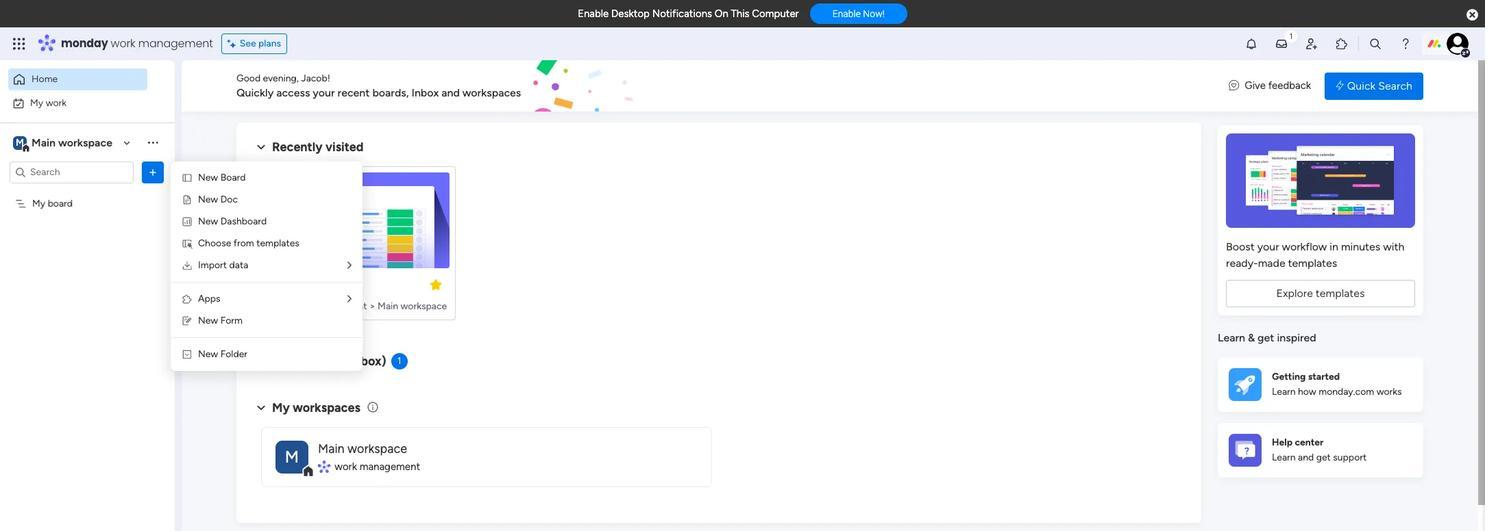 Task type: describe. For each thing, give the bounding box(es) containing it.
my work button
[[8, 92, 147, 114]]

monday.com
[[1319, 387, 1374, 398]]

data
[[229, 260, 248, 271]]

search everything image
[[1369, 37, 1382, 51]]

learn for help
[[1272, 452, 1296, 464]]

good
[[236, 73, 260, 84]]

from
[[234, 238, 254, 249]]

explore templates button
[[1226, 280, 1415, 308]]

started
[[1308, 371, 1340, 383]]

give
[[1245, 80, 1266, 92]]

0 vertical spatial get
[[1258, 332, 1274, 345]]

desktop
[[611, 8, 650, 20]]

1 vertical spatial board
[[308, 278, 338, 291]]

work inside button
[[46, 97, 67, 109]]

new board
[[198, 172, 246, 184]]

new board image
[[182, 173, 193, 184]]

boards,
[[372, 86, 409, 99]]

and inside help center learn and get support
[[1298, 452, 1314, 464]]

home
[[32, 73, 58, 85]]

main inside workspace selection element
[[32, 136, 56, 149]]

import data image
[[182, 260, 193, 271]]

jacob simon image
[[1447, 33, 1469, 55]]

inspired
[[1277, 332, 1316, 345]]

dashboard
[[220, 216, 267, 228]]

new form
[[198, 315, 243, 327]]

2 vertical spatial main
[[318, 442, 344, 457]]

boost your workflow in minutes with ready-made templates
[[1226, 241, 1405, 270]]

quick
[[1347, 79, 1376, 92]]

work right monday
[[111, 36, 135, 51]]

0 horizontal spatial workspaces
[[293, 401, 360, 416]]

work management > main workspace
[[287, 301, 447, 313]]

home button
[[8, 69, 147, 90]]

search
[[1378, 79, 1413, 92]]

my right public board "image"
[[290, 278, 306, 291]]

new dashboard image
[[182, 217, 193, 228]]

my workspaces
[[272, 401, 360, 416]]

work management
[[335, 461, 420, 473]]

computer
[[752, 8, 799, 20]]

update
[[272, 354, 314, 369]]

learn & get inspired
[[1218, 332, 1316, 345]]

enable now! button
[[810, 4, 907, 24]]

choose from templates image
[[182, 239, 193, 249]]

remove from favorites image
[[429, 278, 443, 292]]

menu containing new board
[[171, 162, 363, 371]]

1
[[397, 356, 401, 367]]

getting started element
[[1218, 357, 1423, 412]]

(inbox)
[[345, 354, 386, 369]]

board inside list box
[[48, 198, 73, 209]]

access
[[276, 86, 310, 99]]

feedback
[[1268, 80, 1311, 92]]

invite members image
[[1305, 37, 1319, 51]]

main workspace inside workspace selection element
[[32, 136, 112, 149]]

in
[[1330, 241, 1338, 254]]

1 vertical spatial main
[[378, 301, 398, 313]]

workspace options image
[[146, 136, 160, 150]]

&
[[1248, 332, 1255, 345]]

this
[[731, 8, 750, 20]]

help center learn and get support
[[1272, 437, 1367, 464]]

close recently visited image
[[253, 139, 269, 156]]

new for new folder
[[198, 349, 218, 360]]

1 vertical spatial my board
[[290, 278, 338, 291]]

notifications image
[[1245, 37, 1258, 51]]

support
[[1333, 452, 1367, 464]]

ready-
[[1226, 257, 1258, 270]]

1 image
[[1285, 28, 1297, 44]]

and inside good evening, jacob! quickly access your recent boards, inbox and workspaces
[[442, 86, 460, 99]]

doc
[[220, 194, 238, 206]]

getting started learn how monday.com works
[[1272, 371, 1402, 398]]

my inside the "my board" list box
[[32, 198, 45, 209]]

made
[[1258, 257, 1285, 270]]

service icon image
[[182, 195, 193, 206]]

0 vertical spatial workspace
[[58, 136, 112, 149]]

recently visited
[[272, 140, 364, 155]]

board
[[220, 172, 246, 184]]

getting
[[1272, 371, 1306, 383]]

new folder
[[198, 349, 247, 360]]

monday work management
[[61, 36, 213, 51]]

dapulse close image
[[1467, 8, 1478, 22]]

work right workspace icon
[[335, 461, 357, 473]]

1 horizontal spatial main workspace
[[318, 442, 407, 457]]

inbox image
[[1275, 37, 1288, 51]]

recent
[[338, 86, 370, 99]]

give feedback
[[1245, 80, 1311, 92]]

feed
[[317, 354, 342, 369]]

close my workspaces image
[[253, 400, 269, 417]]

management for work management > main workspace
[[310, 301, 367, 313]]

boost
[[1226, 241, 1255, 254]]

minutes
[[1341, 241, 1381, 254]]

your inside good evening, jacob! quickly access your recent boards, inbox and workspaces
[[313, 86, 335, 99]]



Task type: vqa. For each thing, say whether or not it's contained in the screenshot.
Workspace image
yes



Task type: locate. For each thing, give the bounding box(es) containing it.
1 vertical spatial learn
[[1272, 387, 1296, 398]]

0 horizontal spatial your
[[313, 86, 335, 99]]

apps image inside menu
[[182, 294, 193, 305]]

my inside my work button
[[30, 97, 43, 109]]

help center element
[[1218, 423, 1423, 478]]

option
[[0, 191, 175, 194]]

Search in workspace field
[[29, 164, 114, 180]]

board right public board "image"
[[308, 278, 338, 291]]

import data
[[198, 260, 248, 271]]

1 vertical spatial your
[[1257, 241, 1279, 254]]

management for work management
[[360, 461, 420, 473]]

on
[[715, 8, 728, 20]]

1 horizontal spatial board
[[308, 278, 338, 291]]

choose
[[198, 238, 231, 249]]

see plans
[[240, 38, 281, 49]]

0 horizontal spatial get
[[1258, 332, 1274, 345]]

list arrow image
[[347, 295, 352, 304]]

0 vertical spatial learn
[[1218, 332, 1245, 345]]

learn inside getting started learn how monday.com works
[[1272, 387, 1296, 398]]

main right ">" on the bottom left
[[378, 301, 398, 313]]

0 vertical spatial apps image
[[1335, 37, 1349, 51]]

new right new board image
[[198, 172, 218, 184]]

notifications
[[652, 8, 712, 20]]

templates inside button
[[1316, 287, 1365, 300]]

your inside boost your workflow in minutes with ready-made templates
[[1257, 241, 1279, 254]]

templates image image
[[1230, 134, 1411, 228]]

templates down 'workflow'
[[1288, 257, 1337, 270]]

main workspace up 'work management'
[[318, 442, 407, 457]]

my board down 'search in workspace' field
[[32, 198, 73, 209]]

workspace up 'work management'
[[348, 442, 407, 457]]

1 new from the top
[[198, 172, 218, 184]]

1 horizontal spatial my board
[[290, 278, 338, 291]]

enable left now!
[[832, 8, 861, 19]]

2 vertical spatial learn
[[1272, 452, 1296, 464]]

my board
[[32, 198, 73, 209], [290, 278, 338, 291]]

with
[[1383, 241, 1405, 254]]

1 horizontal spatial main
[[318, 442, 344, 457]]

main right workspace image
[[32, 136, 56, 149]]

0 vertical spatial your
[[313, 86, 335, 99]]

1 vertical spatial and
[[1298, 452, 1314, 464]]

new for new form
[[198, 315, 218, 327]]

0 horizontal spatial main workspace
[[32, 136, 112, 149]]

my board right public board "image"
[[290, 278, 338, 291]]

enable for enable now!
[[832, 8, 861, 19]]

help
[[1272, 437, 1293, 449]]

my down home
[[30, 97, 43, 109]]

0 vertical spatial and
[[442, 86, 460, 99]]

1 vertical spatial workspaces
[[293, 401, 360, 416]]

templates right from
[[256, 238, 299, 249]]

new folder image
[[182, 350, 193, 360]]

workspace down remove from favorites icon
[[401, 301, 447, 313]]

5 new from the top
[[198, 349, 218, 360]]

list arrow image
[[347, 261, 352, 271]]

workspaces inside good evening, jacob! quickly access your recent boards, inbox and workspaces
[[462, 86, 521, 99]]

public board image
[[270, 278, 285, 293]]

your down jacob!
[[313, 86, 335, 99]]

workspace image
[[276, 441, 308, 474]]

new for new dashboard
[[198, 216, 218, 228]]

new right form icon
[[198, 315, 218, 327]]

0 horizontal spatial m
[[16, 137, 24, 148]]

0 vertical spatial management
[[138, 36, 213, 51]]

center
[[1295, 437, 1324, 449]]

get
[[1258, 332, 1274, 345], [1316, 452, 1331, 464]]

m inside workspace icon
[[285, 447, 299, 467]]

main workspace up 'search in workspace' field
[[32, 136, 112, 149]]

1 vertical spatial management
[[310, 301, 367, 313]]

work left list arrow icon
[[287, 301, 308, 313]]

1 horizontal spatial and
[[1298, 452, 1314, 464]]

board down 'search in workspace' field
[[48, 198, 73, 209]]

2 vertical spatial management
[[360, 461, 420, 473]]

folder
[[220, 349, 247, 360]]

apps
[[198, 293, 220, 305]]

menu
[[171, 162, 363, 371]]

new right service icon
[[198, 194, 218, 206]]

new
[[198, 172, 218, 184], [198, 194, 218, 206], [198, 216, 218, 228], [198, 315, 218, 327], [198, 349, 218, 360]]

0 vertical spatial templates
[[256, 238, 299, 249]]

get right &
[[1258, 332, 1274, 345]]

0 vertical spatial m
[[16, 137, 24, 148]]

learn for getting
[[1272, 387, 1296, 398]]

0 vertical spatial main workspace
[[32, 136, 112, 149]]

0 horizontal spatial and
[[442, 86, 460, 99]]

how
[[1298, 387, 1316, 398]]

board
[[48, 198, 73, 209], [308, 278, 338, 291]]

good evening, jacob! quickly access your recent boards, inbox and workspaces
[[236, 73, 521, 99]]

management
[[138, 36, 213, 51], [310, 301, 367, 313], [360, 461, 420, 473]]

1 horizontal spatial get
[[1316, 452, 1331, 464]]

main
[[32, 136, 56, 149], [378, 301, 398, 313], [318, 442, 344, 457]]

form
[[220, 315, 243, 327]]

4 new from the top
[[198, 315, 218, 327]]

1 vertical spatial get
[[1316, 452, 1331, 464]]

1 horizontal spatial workspaces
[[462, 86, 521, 99]]

2 vertical spatial templates
[[1316, 287, 1365, 300]]

and
[[442, 86, 460, 99], [1298, 452, 1314, 464]]

apps image right the invite members image
[[1335, 37, 1349, 51]]

recently
[[272, 140, 323, 155]]

0 vertical spatial main
[[32, 136, 56, 149]]

learn left &
[[1218, 332, 1245, 345]]

monday
[[61, 36, 108, 51]]

evening,
[[263, 73, 299, 84]]

1 horizontal spatial apps image
[[1335, 37, 1349, 51]]

0 horizontal spatial board
[[48, 198, 73, 209]]

my down 'search in workspace' field
[[32, 198, 45, 209]]

enable inside button
[[832, 8, 861, 19]]

m for workspace icon
[[285, 447, 299, 467]]

new for new board
[[198, 172, 218, 184]]

workflow
[[1282, 241, 1327, 254]]

enable desktop notifications on this computer
[[578, 8, 799, 20]]

2 new from the top
[[198, 194, 218, 206]]

learn down the help at right
[[1272, 452, 1296, 464]]

see plans button
[[221, 34, 287, 54]]

works
[[1377, 387, 1402, 398]]

0 horizontal spatial enable
[[578, 8, 609, 20]]

1 vertical spatial apps image
[[182, 294, 193, 305]]

help image
[[1399, 37, 1413, 51]]

options image
[[146, 166, 160, 179]]

my board inside list box
[[32, 198, 73, 209]]

new right new folder icon
[[198, 349, 218, 360]]

my
[[30, 97, 43, 109], [32, 198, 45, 209], [290, 278, 306, 291], [272, 401, 290, 416]]

new for new doc
[[198, 194, 218, 206]]

jacob!
[[301, 73, 330, 84]]

2 horizontal spatial main
[[378, 301, 398, 313]]

quick search button
[[1325, 72, 1423, 100]]

0 vertical spatial workspaces
[[462, 86, 521, 99]]

1 vertical spatial workspace
[[401, 301, 447, 313]]

my work
[[30, 97, 67, 109]]

work
[[111, 36, 135, 51], [46, 97, 67, 109], [287, 301, 308, 313], [335, 461, 357, 473]]

my board list box
[[0, 189, 175, 400]]

>
[[369, 301, 375, 313]]

m
[[16, 137, 24, 148], [285, 447, 299, 467]]

learn inside help center learn and get support
[[1272, 452, 1296, 464]]

3 new from the top
[[198, 216, 218, 228]]

choose from templates
[[198, 238, 299, 249]]

explore
[[1276, 287, 1313, 300]]

templates inside boost your workflow in minutes with ready-made templates
[[1288, 257, 1337, 270]]

new doc
[[198, 194, 238, 206]]

workspaces down update feed (inbox)
[[293, 401, 360, 416]]

workspace up 'search in workspace' field
[[58, 136, 112, 149]]

1 horizontal spatial enable
[[832, 8, 861, 19]]

workspace
[[58, 136, 112, 149], [401, 301, 447, 313], [348, 442, 407, 457]]

0 horizontal spatial apps image
[[182, 294, 193, 305]]

explore templates
[[1276, 287, 1365, 300]]

1 vertical spatial main workspace
[[318, 442, 407, 457]]

templates right explore
[[1316, 287, 1365, 300]]

and down center
[[1298, 452, 1314, 464]]

learn
[[1218, 332, 1245, 345], [1272, 387, 1296, 398], [1272, 452, 1296, 464]]

get inside help center learn and get support
[[1316, 452, 1331, 464]]

plans
[[258, 38, 281, 49]]

select product image
[[12, 37, 26, 51]]

m for workspace image
[[16, 137, 24, 148]]

enable for enable desktop notifications on this computer
[[578, 8, 609, 20]]

new dashboard
[[198, 216, 267, 228]]

see
[[240, 38, 256, 49]]

enable left desktop
[[578, 8, 609, 20]]

import
[[198, 260, 227, 271]]

enable
[[578, 8, 609, 20], [832, 8, 861, 19]]

v2 user feedback image
[[1229, 78, 1239, 94]]

main right workspace icon
[[318, 442, 344, 457]]

your up made
[[1257, 241, 1279, 254]]

templates
[[256, 238, 299, 249], [1288, 257, 1337, 270], [1316, 287, 1365, 300]]

0 vertical spatial board
[[48, 198, 73, 209]]

1 vertical spatial m
[[285, 447, 299, 467]]

main workspace
[[32, 136, 112, 149], [318, 442, 407, 457]]

update feed (inbox)
[[272, 354, 386, 369]]

your
[[313, 86, 335, 99], [1257, 241, 1279, 254]]

get down center
[[1316, 452, 1331, 464]]

0 horizontal spatial main
[[32, 136, 56, 149]]

workspace selection element
[[13, 135, 114, 152]]

workspace image
[[13, 135, 27, 150]]

0 vertical spatial my board
[[32, 198, 73, 209]]

form image
[[182, 316, 193, 327]]

apps image
[[1335, 37, 1349, 51], [182, 294, 193, 305]]

and right inbox at the left top of page
[[442, 86, 460, 99]]

new right new dashboard icon in the left of the page
[[198, 216, 218, 228]]

quick search
[[1347, 79, 1413, 92]]

quickly
[[236, 86, 274, 99]]

inbox
[[412, 86, 439, 99]]

workspaces right inbox at the left top of page
[[462, 86, 521, 99]]

1 vertical spatial templates
[[1288, 257, 1337, 270]]

apps image up form icon
[[182, 294, 193, 305]]

v2 bolt switch image
[[1336, 78, 1344, 94]]

visited
[[325, 140, 364, 155]]

work down home
[[46, 97, 67, 109]]

learn down getting
[[1272, 387, 1296, 398]]

0 horizontal spatial my board
[[32, 198, 73, 209]]

2 vertical spatial workspace
[[348, 442, 407, 457]]

now!
[[863, 8, 885, 19]]

workspaces
[[462, 86, 521, 99], [293, 401, 360, 416]]

m inside workspace image
[[16, 137, 24, 148]]

1 horizontal spatial m
[[285, 447, 299, 467]]

enable now!
[[832, 8, 885, 19]]

1 horizontal spatial your
[[1257, 241, 1279, 254]]

my right close my workspaces image
[[272, 401, 290, 416]]



